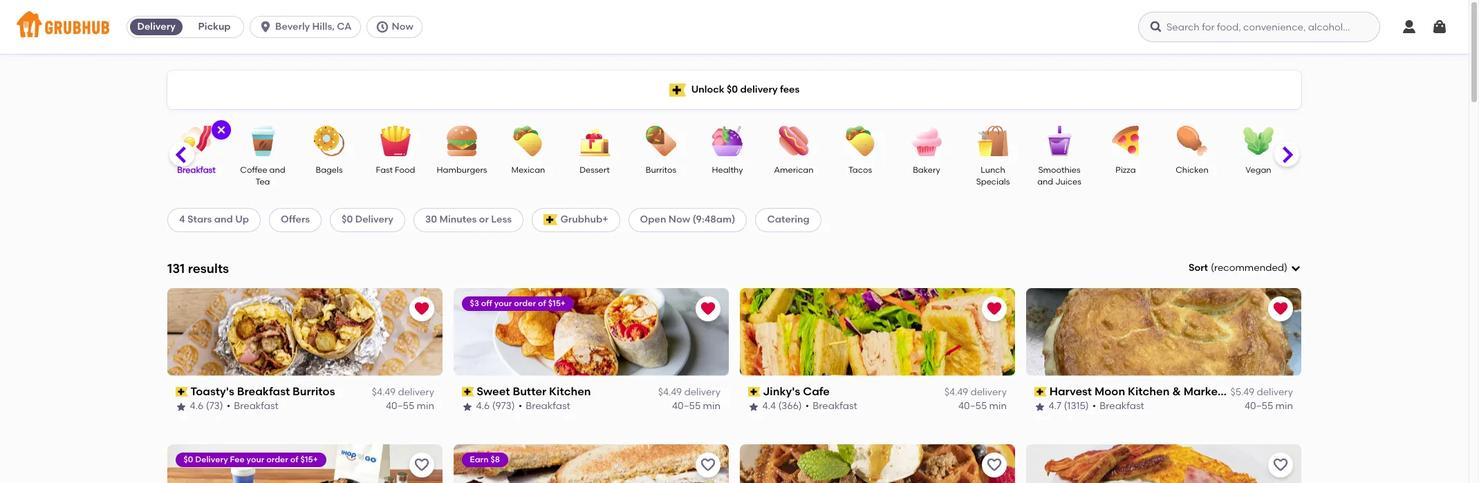 Task type: describe. For each thing, give the bounding box(es) containing it.
harvest moon kitchen & marketplace
[[1050, 385, 1253, 398]]

fast food image
[[371, 126, 420, 156]]

coffee and tea image
[[239, 126, 287, 156]]

30
[[425, 214, 437, 226]]

$4.49 delivery for kitchen
[[658, 387, 721, 398]]

open
[[640, 214, 666, 226]]

sweet butter kitchen
[[477, 385, 591, 398]]

coffee and tea
[[240, 165, 285, 187]]

Search for food, convenience, alcohol... search field
[[1138, 12, 1380, 42]]

1 saved restaurant image from the left
[[700, 301, 716, 317]]

coffee
[[240, 165, 267, 175]]

beverly hills, ca button
[[250, 16, 366, 38]]

offers
[[281, 214, 310, 226]]

jinky's
[[763, 385, 801, 398]]

delivery for jinky's cafe
[[971, 387, 1007, 398]]

&
[[1173, 385, 1181, 398]]

0 vertical spatial $15+
[[549, 299, 566, 308]]

dessert image
[[571, 126, 619, 156]]

4
[[179, 214, 185, 226]]

juices
[[1055, 177, 1082, 187]]

0 vertical spatial of
[[538, 299, 547, 308]]

results
[[188, 260, 229, 276]]

• breakfast for breakfast
[[227, 401, 279, 412]]

min for jinky's cafe
[[989, 401, 1007, 412]]

(
[[1211, 262, 1214, 274]]

delivery inside button
[[137, 21, 175, 33]]

sort ( recommended )
[[1189, 262, 1288, 274]]

jinky's cafe
[[763, 385, 830, 398]]

harvest moon kitchen & marketplace logo image
[[1026, 288, 1302, 376]]

recommended
[[1214, 262, 1284, 274]]

lunch
[[981, 165, 1005, 175]]

$4.49 delivery for burritos
[[372, 387, 434, 398]]

catering
[[767, 214, 810, 226]]

breakfast for jinky's cafe
[[813, 401, 858, 412]]

save this restaurant image for fourth save this restaurant button from left
[[1273, 457, 1289, 474]]

fast food
[[376, 165, 415, 175]]

131 results
[[167, 260, 229, 276]]

$3 off your order of $15+
[[470, 299, 566, 308]]

30 minutes or less
[[425, 214, 512, 226]]

grubhub+
[[560, 214, 608, 226]]

(9:48am)
[[693, 214, 735, 226]]

american
[[774, 165, 814, 175]]

american image
[[770, 126, 818, 156]]

min for sweet butter kitchen
[[703, 401, 721, 412]]

asian image
[[1301, 126, 1349, 156]]

(1315)
[[1064, 401, 1089, 412]]

unlock
[[691, 84, 724, 95]]

0 horizontal spatial burritos
[[293, 385, 335, 398]]

tea
[[256, 177, 270, 187]]

(73)
[[206, 401, 223, 412]]

sweet butter kitchen logo image
[[454, 288, 729, 376]]

moon
[[1095, 385, 1125, 398]]

4.6 for sweet butter kitchen
[[477, 401, 490, 412]]

hamburgers
[[437, 165, 487, 175]]

4.6 (973)
[[477, 401, 515, 412]]

star icon image for sweet butter kitchen
[[462, 401, 473, 413]]

toasty's breakfast burritos logo image
[[167, 288, 443, 376]]

2 saved restaurant button from the left
[[696, 297, 721, 321]]

3 save this restaurant button from the left
[[982, 453, 1007, 478]]

breakfast right the toasty's at bottom left
[[237, 385, 290, 398]]

• for breakfast
[[227, 401, 231, 412]]

save this restaurant image for third save this restaurant button from the right
[[700, 457, 716, 474]]

star icon image for harvest moon kitchen & marketplace
[[1035, 401, 1046, 413]]

stars
[[187, 214, 212, 226]]

1 save this restaurant button from the left
[[409, 453, 434, 478]]

butter
[[513, 385, 547, 398]]

breakfast down breakfast image
[[177, 165, 216, 175]]

131
[[167, 260, 185, 276]]

3 $4.49 delivery from the left
[[945, 387, 1007, 398]]

delivery for harvest moon kitchen & marketplace
[[1257, 387, 1293, 398]]

star icon image for jinky's cafe
[[748, 401, 759, 413]]

chicken
[[1176, 165, 1209, 175]]

toasty's
[[191, 385, 235, 398]]

marketplace
[[1184, 385, 1253, 398]]

$0 for $0 delivery
[[342, 214, 353, 226]]

pizza
[[1116, 165, 1136, 175]]

4 save this restaurant button from the left
[[1268, 453, 1293, 478]]

mexican
[[511, 165, 545, 175]]

mexican image
[[504, 126, 553, 156]]

now inside button
[[392, 21, 413, 33]]

40–55 min for toasty's breakfast burritos
[[386, 401, 434, 412]]

(973)
[[493, 401, 515, 412]]

svg image inside "now" button
[[375, 20, 389, 34]]

breakfast for harvest moon kitchen & marketplace
[[1100, 401, 1145, 412]]

now button
[[366, 16, 428, 38]]

$4.49 for kitchen
[[658, 387, 682, 398]]

$0 delivery fee your order of $15+
[[184, 455, 318, 465]]

)
[[1284, 262, 1288, 274]]

lunch specials image
[[969, 126, 1017, 156]]

40–55 for jinky's cafe
[[959, 401, 987, 412]]

• for moon
[[1093, 401, 1097, 412]]

bakery image
[[903, 126, 951, 156]]

delivery for sweet butter kitchen
[[684, 387, 721, 398]]

fast
[[376, 165, 393, 175]]

lunch specials
[[976, 165, 1010, 187]]

4.7
[[1049, 401, 1062, 412]]

40–55 min for harvest moon kitchen & marketplace
[[1245, 401, 1293, 412]]

bagels
[[316, 165, 343, 175]]

urth caffe logo image
[[740, 444, 1015, 483]]

• breakfast for moon
[[1093, 401, 1145, 412]]

4.4
[[763, 401, 776, 412]]

dessert
[[580, 165, 610, 175]]

hamburgers image
[[438, 126, 486, 156]]

burritos image
[[637, 126, 685, 156]]

2 save this restaurant button from the left
[[696, 453, 721, 478]]

saved restaurant button for jinky's cafe
[[982, 297, 1007, 321]]

star icon image for toasty's breakfast burritos
[[176, 401, 187, 413]]

breakfast image
[[172, 126, 221, 156]]

off
[[482, 299, 493, 308]]

svg image inside beverly hills, ca button
[[259, 20, 273, 34]]

4.7 (1315)
[[1049, 401, 1089, 412]]

svg image inside the main navigation navigation
[[1432, 19, 1448, 35]]

less
[[491, 214, 512, 226]]



Task type: vqa. For each thing, say whether or not it's contained in the screenshot.
Roobios
no



Task type: locate. For each thing, give the bounding box(es) containing it.
tacos
[[849, 165, 872, 175]]

saved restaurant image
[[700, 301, 716, 317], [1273, 301, 1289, 317]]

saved restaurant button for toasty's breakfast burritos
[[409, 297, 434, 321]]

saved restaurant image
[[414, 301, 430, 317], [986, 301, 1003, 317]]

2 • breakfast from the left
[[519, 401, 571, 412]]

vegan image
[[1234, 126, 1283, 156]]

grubhub plus flag logo image left unlock
[[669, 83, 686, 96]]

2 vertical spatial and
[[214, 214, 233, 226]]

star icon image left the 4.6 (973)
[[462, 401, 473, 413]]

1 vertical spatial svg image
[[216, 124, 227, 136]]

1 horizontal spatial order
[[514, 299, 536, 308]]

1 horizontal spatial $4.49 delivery
[[658, 387, 721, 398]]

saved restaurant image for toasty's breakfast burritos
[[414, 301, 430, 317]]

burritos down burritos image
[[646, 165, 676, 175]]

$0
[[727, 84, 738, 95], [342, 214, 353, 226], [184, 455, 194, 465]]

0 horizontal spatial $0
[[184, 455, 194, 465]]

$5.49 delivery
[[1231, 387, 1293, 398]]

ihop logo image
[[167, 444, 443, 483]]

and inside coffee and tea
[[269, 165, 285, 175]]

2 $4.49 delivery from the left
[[658, 387, 721, 398]]

2 40–55 min from the left
[[672, 401, 721, 412]]

fee
[[230, 455, 245, 465]]

•
[[227, 401, 231, 412], [519, 401, 523, 412], [806, 401, 810, 412], [1093, 401, 1097, 412]]

and for coffee and tea
[[269, 165, 285, 175]]

1 horizontal spatial delivery
[[196, 455, 228, 465]]

hills,
[[312, 21, 335, 33]]

kitchen left the &
[[1128, 385, 1170, 398]]

and down smoothies on the right top of the page
[[1037, 177, 1053, 187]]

saved restaurant image for jinky's cafe
[[986, 301, 1003, 317]]

lazy daisy of beverly hills logo image
[[454, 444, 729, 483]]

• right (973)
[[519, 401, 523, 412]]

order right fee
[[267, 455, 289, 465]]

0 horizontal spatial svg image
[[216, 124, 227, 136]]

norms restaurant logo image
[[1026, 444, 1302, 483]]

food
[[395, 165, 415, 175]]

40–55 min
[[386, 401, 434, 412], [672, 401, 721, 412], [959, 401, 1007, 412], [1245, 401, 1293, 412]]

ca
[[337, 21, 352, 33]]

1 • breakfast from the left
[[227, 401, 279, 412]]

1 subscription pass image from the left
[[176, 387, 188, 397]]

4 • from the left
[[1093, 401, 1097, 412]]

saved restaurant button for harvest moon kitchen & marketplace
[[1268, 297, 1293, 321]]

4 40–55 min from the left
[[1245, 401, 1293, 412]]

1 saved restaurant button from the left
[[409, 297, 434, 321]]

breakfast down cafe
[[813, 401, 858, 412]]

subscription pass image for harvest moon kitchen & marketplace
[[1035, 387, 1047, 397]]

star icon image
[[176, 401, 187, 413], [462, 401, 473, 413], [748, 401, 759, 413], [1035, 401, 1046, 413]]

kitchen right butter
[[550, 385, 591, 398]]

4 saved restaurant button from the left
[[1268, 297, 1293, 321]]

sweet
[[477, 385, 510, 398]]

1 horizontal spatial $4.49
[[658, 387, 682, 398]]

min down $5.49 delivery
[[1276, 401, 1293, 412]]

1 horizontal spatial svg image
[[1432, 19, 1448, 35]]

order
[[514, 299, 536, 308], [267, 455, 289, 465]]

and inside smoothies and juices
[[1037, 177, 1053, 187]]

breakfast down moon
[[1100, 401, 1145, 412]]

vegan
[[1246, 165, 1272, 175]]

1 $4.49 from the left
[[372, 387, 396, 398]]

pickup button
[[185, 16, 244, 38]]

2 horizontal spatial and
[[1037, 177, 1053, 187]]

1 horizontal spatial 4.6
[[477, 401, 490, 412]]

• breakfast down cafe
[[806, 401, 858, 412]]

breakfast for sweet butter kitchen
[[526, 401, 571, 412]]

0 vertical spatial burritos
[[646, 165, 676, 175]]

save this restaurant image for 3rd save this restaurant button from left
[[986, 457, 1003, 474]]

$0 for $0 delivery fee your order of $15+
[[184, 455, 194, 465]]

• breakfast for cafe
[[806, 401, 858, 412]]

4.4 (366)
[[763, 401, 802, 412]]

pickup
[[198, 21, 231, 33]]

svg image
[[1432, 19, 1448, 35], [216, 124, 227, 136]]

burritos
[[646, 165, 676, 175], [293, 385, 335, 398]]

$0 right offers
[[342, 214, 353, 226]]

2 horizontal spatial $4.49 delivery
[[945, 387, 1007, 398]]

earn
[[470, 455, 489, 465]]

subscription pass image for jinky's cafe
[[748, 387, 761, 397]]

0 horizontal spatial $4.49
[[372, 387, 396, 398]]

1 • from the left
[[227, 401, 231, 412]]

• breakfast for butter
[[519, 401, 571, 412]]

saved restaurant button
[[409, 297, 434, 321], [696, 297, 721, 321], [982, 297, 1007, 321], [1268, 297, 1293, 321]]

2 4.6 from the left
[[477, 401, 490, 412]]

none field containing sort
[[1189, 261, 1302, 275]]

• right (1315)
[[1093, 401, 1097, 412]]

40–55
[[386, 401, 414, 412], [672, 401, 701, 412], [959, 401, 987, 412], [1245, 401, 1273, 412]]

0 vertical spatial $0
[[727, 84, 738, 95]]

cafe
[[803, 385, 830, 398]]

beverly
[[275, 21, 310, 33]]

bakery
[[913, 165, 940, 175]]

3 star icon image from the left
[[748, 401, 759, 413]]

healthy
[[712, 165, 743, 175]]

burritos down "toasty's breakfast burritos logo"
[[293, 385, 335, 398]]

grubhub plus flag logo image
[[669, 83, 686, 96], [544, 215, 558, 226]]

specials
[[976, 177, 1010, 187]]

3 saved restaurant button from the left
[[982, 297, 1007, 321]]

3 • breakfast from the left
[[806, 401, 858, 412]]

$0 left fee
[[184, 455, 194, 465]]

0 horizontal spatial your
[[247, 455, 265, 465]]

2 horizontal spatial delivery
[[355, 214, 393, 226]]

breakfast down sweet butter kitchen
[[526, 401, 571, 412]]

None field
[[1189, 261, 1302, 275]]

min for harvest moon kitchen & marketplace
[[1276, 401, 1293, 412]]

1 horizontal spatial saved restaurant image
[[1273, 301, 1289, 317]]

4 star icon image from the left
[[1035, 401, 1046, 413]]

1 horizontal spatial save this restaurant image
[[986, 457, 1003, 474]]

1 horizontal spatial now
[[669, 214, 690, 226]]

subscription pass image
[[176, 387, 188, 397], [462, 387, 474, 397], [748, 387, 761, 397], [1035, 387, 1047, 397]]

• breakfast down moon
[[1093, 401, 1145, 412]]

star icon image left 4.4
[[748, 401, 759, 413]]

1 vertical spatial grubhub plus flag logo image
[[544, 215, 558, 226]]

now right 'ca' on the left
[[392, 21, 413, 33]]

2 subscription pass image from the left
[[462, 387, 474, 397]]

1 save this restaurant image from the left
[[700, 457, 716, 474]]

0 horizontal spatial and
[[214, 214, 233, 226]]

up
[[235, 214, 249, 226]]

4 • breakfast from the left
[[1093, 401, 1145, 412]]

minutes
[[440, 214, 477, 226]]

2 vertical spatial delivery
[[196, 455, 228, 465]]

0 horizontal spatial $15+
[[301, 455, 318, 465]]

breakfast for toasty's breakfast burritos
[[234, 401, 279, 412]]

1 horizontal spatial and
[[269, 165, 285, 175]]

$0 delivery
[[342, 214, 393, 226]]

min
[[417, 401, 434, 412], [703, 401, 721, 412], [989, 401, 1007, 412], [1276, 401, 1293, 412]]

$8
[[491, 455, 500, 465]]

$3
[[470, 299, 480, 308]]

1 40–55 from the left
[[386, 401, 414, 412]]

$0 right unlock
[[727, 84, 738, 95]]

40–55 min for jinky's cafe
[[959, 401, 1007, 412]]

subscription pass image for toasty's breakfast burritos
[[176, 387, 188, 397]]

2 save this restaurant image from the left
[[986, 457, 1003, 474]]

save this restaurant image
[[700, 457, 716, 474], [986, 457, 1003, 474], [1273, 457, 1289, 474]]

1 horizontal spatial $15+
[[549, 299, 566, 308]]

• breakfast down sweet butter kitchen
[[519, 401, 571, 412]]

save this restaurant button
[[409, 453, 434, 478], [696, 453, 721, 478], [982, 453, 1007, 478], [1268, 453, 1293, 478]]

kitchen for butter
[[550, 385, 591, 398]]

unlock $0 delivery fees
[[691, 84, 800, 95]]

2 40–55 from the left
[[672, 401, 701, 412]]

min left 4.7
[[989, 401, 1007, 412]]

smoothies and juices
[[1037, 165, 1082, 187]]

0 horizontal spatial kitchen
[[550, 385, 591, 398]]

smoothies
[[1038, 165, 1081, 175]]

kitchen
[[550, 385, 591, 398], [1128, 385, 1170, 398]]

0 vertical spatial svg image
[[1432, 19, 1448, 35]]

0 horizontal spatial saved restaurant image
[[700, 301, 716, 317]]

3 $4.49 from the left
[[945, 387, 968, 398]]

• breakfast
[[227, 401, 279, 412], [519, 401, 571, 412], [806, 401, 858, 412], [1093, 401, 1145, 412]]

2 saved restaurant image from the left
[[1273, 301, 1289, 317]]

delivery button
[[127, 16, 185, 38]]

0 vertical spatial and
[[269, 165, 285, 175]]

kitchen for moon
[[1128, 385, 1170, 398]]

1 vertical spatial now
[[669, 214, 690, 226]]

delivery
[[137, 21, 175, 33], [355, 214, 393, 226], [196, 455, 228, 465]]

star icon image left 4.7
[[1035, 401, 1046, 413]]

subscription pass image for sweet butter kitchen
[[462, 387, 474, 397]]

delivery for $0 delivery fee your order of $15+
[[196, 455, 228, 465]]

delivery left pickup
[[137, 21, 175, 33]]

1 vertical spatial delivery
[[355, 214, 393, 226]]

2 kitchen from the left
[[1128, 385, 1170, 398]]

subscription pass image left jinky's
[[748, 387, 761, 397]]

2 • from the left
[[519, 401, 523, 412]]

2 $4.49 from the left
[[658, 387, 682, 398]]

min for toasty's breakfast burritos
[[417, 401, 434, 412]]

1 $4.49 delivery from the left
[[372, 387, 434, 398]]

$4.49
[[372, 387, 396, 398], [658, 387, 682, 398], [945, 387, 968, 398]]

0 horizontal spatial $4.49 delivery
[[372, 387, 434, 398]]

pizza image
[[1102, 126, 1150, 156]]

$15+
[[549, 299, 566, 308], [301, 455, 318, 465]]

delivery down fast
[[355, 214, 393, 226]]

0 horizontal spatial save this restaurant image
[[700, 457, 716, 474]]

delivery
[[740, 84, 778, 95], [398, 387, 434, 398], [684, 387, 721, 398], [971, 387, 1007, 398], [1257, 387, 1293, 398]]

and up tea
[[269, 165, 285, 175]]

1 horizontal spatial grubhub plus flag logo image
[[669, 83, 686, 96]]

now right open
[[669, 214, 690, 226]]

of right fee
[[291, 455, 299, 465]]

1 vertical spatial burritos
[[293, 385, 335, 398]]

subscription pass image left sweet
[[462, 387, 474, 397]]

1 saved restaurant image from the left
[[414, 301, 430, 317]]

2 horizontal spatial save this restaurant image
[[1273, 457, 1289, 474]]

• for butter
[[519, 401, 523, 412]]

• breakfast down 'toasty's breakfast burritos'
[[227, 401, 279, 412]]

• right (73)
[[227, 401, 231, 412]]

sort
[[1189, 262, 1208, 274]]

your right fee
[[247, 455, 265, 465]]

(366)
[[779, 401, 802, 412]]

$4.49 for burritos
[[372, 387, 396, 398]]

1 horizontal spatial burritos
[[646, 165, 676, 175]]

save this restaurant image
[[414, 457, 430, 474]]

1 vertical spatial your
[[247, 455, 265, 465]]

delivery left fee
[[196, 455, 228, 465]]

1 horizontal spatial your
[[495, 299, 512, 308]]

breakfast
[[177, 165, 216, 175], [237, 385, 290, 398], [234, 401, 279, 412], [526, 401, 571, 412], [813, 401, 858, 412], [1100, 401, 1145, 412]]

and left up
[[214, 214, 233, 226]]

toasty's breakfast burritos
[[191, 385, 335, 398]]

0 horizontal spatial delivery
[[137, 21, 175, 33]]

4.6
[[190, 401, 204, 412], [477, 401, 490, 412]]

beverly hills, ca
[[275, 21, 352, 33]]

4.6 down sweet
[[477, 401, 490, 412]]

40–55 for toasty's breakfast burritos
[[386, 401, 414, 412]]

4.6 left (73)
[[190, 401, 204, 412]]

tacos image
[[836, 126, 885, 156]]

grubhub plus flag logo image left grubhub+
[[544, 215, 558, 226]]

0 horizontal spatial saved restaurant image
[[414, 301, 430, 317]]

1 kitchen from the left
[[550, 385, 591, 398]]

grubhub plus flag logo image for grubhub+
[[544, 215, 558, 226]]

40–55 for harvest moon kitchen & marketplace
[[1245, 401, 1273, 412]]

or
[[479, 214, 489, 226]]

4 subscription pass image from the left
[[1035, 387, 1047, 397]]

2 horizontal spatial $4.49
[[945, 387, 968, 398]]

earn $8
[[470, 455, 500, 465]]

1 vertical spatial of
[[291, 455, 299, 465]]

and for smoothies and juices
[[1037, 177, 1053, 187]]

1 vertical spatial $0
[[342, 214, 353, 226]]

0 vertical spatial order
[[514, 299, 536, 308]]

$4.49 delivery
[[372, 387, 434, 398], [658, 387, 721, 398], [945, 387, 1007, 398]]

2 min from the left
[[703, 401, 721, 412]]

of right off
[[538, 299, 547, 308]]

3 min from the left
[[989, 401, 1007, 412]]

1 star icon image from the left
[[176, 401, 187, 413]]

breakfast down 'toasty's breakfast burritos'
[[234, 401, 279, 412]]

of
[[538, 299, 547, 308], [291, 455, 299, 465]]

1 vertical spatial order
[[267, 455, 289, 465]]

0 vertical spatial grubhub plus flag logo image
[[669, 83, 686, 96]]

3 save this restaurant image from the left
[[1273, 457, 1289, 474]]

min left 4.4
[[703, 401, 721, 412]]

healthy image
[[703, 126, 752, 156]]

3 40–55 min from the left
[[959, 401, 1007, 412]]

smoothies and juices image
[[1035, 126, 1084, 156]]

0 vertical spatial your
[[495, 299, 512, 308]]

jinky's cafe logo image
[[740, 288, 1015, 376]]

40–55 for sweet butter kitchen
[[672, 401, 701, 412]]

fees
[[780, 84, 800, 95]]

• right '(366)' at the bottom of page
[[806, 401, 810, 412]]

and
[[269, 165, 285, 175], [1037, 177, 1053, 187], [214, 214, 233, 226]]

4 min from the left
[[1276, 401, 1293, 412]]

main navigation navigation
[[0, 0, 1469, 54]]

2 horizontal spatial $0
[[727, 84, 738, 95]]

3 • from the left
[[806, 401, 810, 412]]

0 horizontal spatial 4.6
[[190, 401, 204, 412]]

0 horizontal spatial now
[[392, 21, 413, 33]]

3 subscription pass image from the left
[[748, 387, 761, 397]]

2 vertical spatial $0
[[184, 455, 194, 465]]

1 vertical spatial and
[[1037, 177, 1053, 187]]

delivery for toasty's breakfast burritos
[[398, 387, 434, 398]]

1 min from the left
[[417, 401, 434, 412]]

4.6 for toasty's breakfast burritos
[[190, 401, 204, 412]]

1 horizontal spatial of
[[538, 299, 547, 308]]

1 horizontal spatial kitchen
[[1128, 385, 1170, 398]]

bagels image
[[305, 126, 353, 156]]

1 horizontal spatial saved restaurant image
[[986, 301, 1003, 317]]

grubhub plus flag logo image for unlock $0 delivery fees
[[669, 83, 686, 96]]

svg image
[[1401, 19, 1418, 35], [259, 20, 273, 34], [375, 20, 389, 34], [1149, 20, 1163, 34], [1290, 263, 1302, 274]]

0 horizontal spatial order
[[267, 455, 289, 465]]

4.6 (73)
[[190, 401, 223, 412]]

order right off
[[514, 299, 536, 308]]

1 4.6 from the left
[[190, 401, 204, 412]]

4 stars and up
[[179, 214, 249, 226]]

• for cafe
[[806, 401, 810, 412]]

0 horizontal spatial grubhub plus flag logo image
[[544, 215, 558, 226]]

$5.49
[[1231, 387, 1255, 398]]

open now (9:48am)
[[640, 214, 735, 226]]

1 horizontal spatial $0
[[342, 214, 353, 226]]

40–55 min for sweet butter kitchen
[[672, 401, 721, 412]]

0 vertical spatial now
[[392, 21, 413, 33]]

3 40–55 from the left
[[959, 401, 987, 412]]

min up save this restaurant icon
[[417, 401, 434, 412]]

subscription pass image left "harvest"
[[1035, 387, 1047, 397]]

0 vertical spatial delivery
[[137, 21, 175, 33]]

star icon image left 4.6 (73)
[[176, 401, 187, 413]]

0 horizontal spatial of
[[291, 455, 299, 465]]

4 40–55 from the left
[[1245, 401, 1273, 412]]

chicken image
[[1168, 126, 1216, 156]]

your right off
[[495, 299, 512, 308]]

harvest
[[1050, 385, 1092, 398]]

delivery for $0 delivery
[[355, 214, 393, 226]]

1 40–55 min from the left
[[386, 401, 434, 412]]

1 vertical spatial $15+
[[301, 455, 318, 465]]

subscription pass image left the toasty's at bottom left
[[176, 387, 188, 397]]

2 saved restaurant image from the left
[[986, 301, 1003, 317]]

2 star icon image from the left
[[462, 401, 473, 413]]



